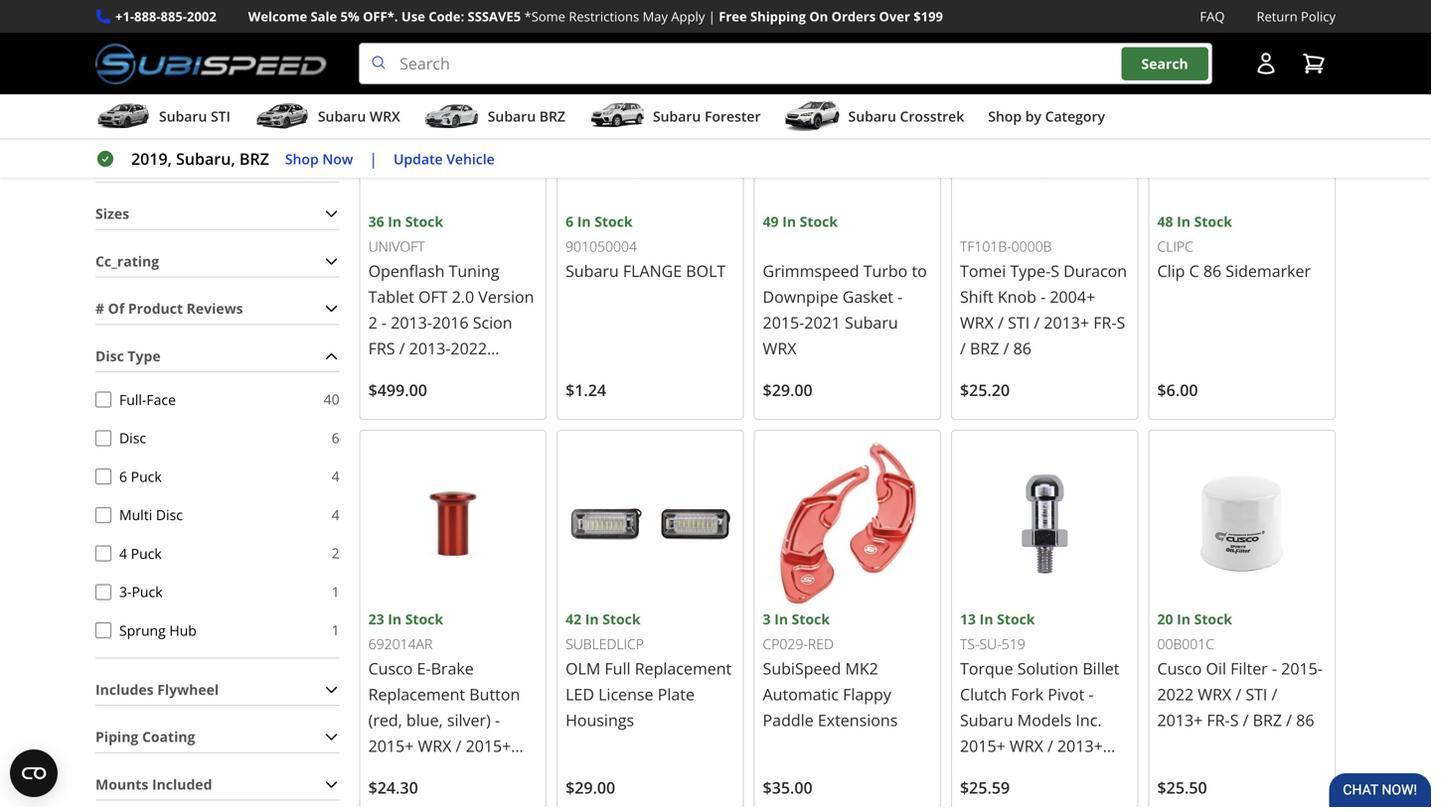Task type: vqa. For each thing, say whether or not it's contained in the screenshot.


Task type: describe. For each thing, give the bounding box(es) containing it.
- inside grimmspeed turbo to downpipe gasket - 2015-2021 subaru wrx
[[898, 286, 903, 308]]

olm
[[566, 658, 601, 680]]

6 Puck button
[[95, 469, 111, 485]]

subaru inside '36 in stock univoft openflash tuning tablet oft 2.0 version 2 - 2013-2016 scion frs / 2013-2022 subaru brz / toyota 86'
[[368, 364, 422, 385]]

brz inside '36 in stock univoft openflash tuning tablet oft 2.0 version 2 - 2013-2016 scion frs / 2013-2022 subaru brz / toyota 86'
[[426, 364, 455, 385]]

stock for clip c 86 sidemarker
[[1194, 212, 1232, 231]]

torque solution billet clutch fork pivot - subaru models inc. 2015+ wrx / 2013+ brz image
[[960, 439, 1130, 609]]

automatic
[[763, 684, 839, 706]]

1 horizontal spatial |
[[708, 7, 715, 25]]

coating
[[142, 728, 195, 747]]

$499.00
[[368, 380, 427, 401]]

4 puck
[[119, 544, 162, 563]]

to
[[912, 260, 927, 282]]

faq
[[1200, 7, 1225, 25]]

*some
[[524, 7, 565, 25]]

a subaru crosstrek thumbnail image image
[[785, 101, 840, 131]]

6 in stock 901050004 subaru flange bolt
[[566, 212, 726, 282]]

0 vertical spatial 2013-
[[391, 312, 432, 333]]

included
[[152, 776, 212, 794]]

885-
[[161, 7, 187, 25]]

button
[[469, 684, 520, 706]]

subaru brz
[[488, 107, 565, 126]]

2015- inside grimmspeed turbo to downpipe gasket - 2015-2021 subaru wrx
[[763, 312, 804, 333]]

disc type button
[[95, 341, 339, 372]]

update
[[394, 149, 443, 168]]

shop for shop by category
[[988, 107, 1022, 126]]

- inside tf101b-0000b tomei type-s duracon shift knob - 2004+ wrx / sti / 2013+ fr-s / brz / 86
[[1041, 286, 1046, 308]]

2019,
[[131, 148, 172, 170]]

shop now
[[285, 149, 353, 168]]

$1.24
[[566, 380, 606, 401]]

Disc button
[[95, 431, 111, 446]]

use
[[401, 7, 425, 25]]

license
[[598, 684, 653, 706]]

clutch
[[960, 684, 1007, 706]]

subaru left forester
[[653, 107, 701, 126]]

shop by category
[[988, 107, 1105, 126]]

- inside 20 in stock 00b001c cusco oil filter - 2015- 2022 wrx / sti / 2013+ fr-s / brz / 86
[[1272, 658, 1277, 680]]

subaru brz button
[[424, 99, 565, 138]]

subaru up now
[[318, 107, 366, 126]]

flange
[[623, 260, 682, 282]]

2019, subaru, brz
[[131, 148, 269, 170]]

frs
[[368, 338, 395, 359]]

6 for 6 puck
[[119, 467, 127, 486]]

brz inside 20 in stock 00b001c cusco oil filter - 2015- 2022 wrx / sti / 2013+ fr-s / brz / 86
[[1253, 710, 1282, 731]]

2013+ for 2004+
[[1044, 312, 1089, 333]]

49
[[763, 212, 779, 231]]

button image
[[1254, 52, 1278, 76]]

vehicle
[[446, 149, 495, 168]]

a subaru wrx thumbnail image image
[[254, 101, 310, 131]]

update vehicle button
[[394, 148, 495, 170]]

2021
[[804, 312, 841, 333]]

search button
[[1122, 47, 1208, 80]]

0 horizontal spatial s
[[1051, 260, 1059, 282]]

sidemarker
[[1226, 260, 1311, 282]]

1 2015+ from the left
[[368, 736, 414, 757]]

1 vertical spatial 2
[[332, 544, 339, 563]]

subaru crosstrek button
[[785, 99, 964, 138]]

$25.59
[[960, 778, 1010, 799]]

in for torque solution billet clutch fork pivot - subaru models inc. 2015+ wrx / 2013+ brz
[[980, 610, 993, 629]]

00b001c
[[1157, 635, 1214, 654]]

forester
[[705, 107, 761, 126]]

models
[[1018, 710, 1072, 731]]

subaru inside 6 in stock 901050004 subaru flange bolt
[[566, 260, 619, 282]]

sssave5
[[468, 7, 521, 25]]

tomei type-s duracon shift knob - 2004+ wrx / sti / 2013+ fr-s / brz / 86 image
[[960, 41, 1130, 211]]

on
[[809, 7, 828, 25]]

full-
[[119, 390, 146, 409]]

86 inside tf101b-0000b tomei type-s duracon shift knob - 2004+ wrx / sti / 2013+ fr-s / brz / 86
[[1013, 338, 1032, 359]]

5%
[[340, 7, 359, 25]]

open widget image
[[10, 750, 58, 798]]

subaru inside 13 in stock ts-su-519 torque solution billet clutch fork pivot - subaru models inc. 2015+ wrx / 2013+ brz
[[960, 710, 1013, 731]]

23 in stock 692014ar cusco e-brake replacement button (red, blue, silver) - 2015+ wrx / 2015+ sti-red
[[368, 610, 520, 783]]

toyota
[[469, 364, 519, 385]]

cc_rating button
[[95, 246, 339, 277]]

sti for stock
[[1246, 684, 1268, 706]]

turbo
[[863, 260, 908, 282]]

puck for 4 puck
[[131, 544, 162, 563]]

2022 inside 20 in stock 00b001c cusco oil filter - 2015- 2022 wrx / sti / 2013+ fr-s / brz / 86
[[1157, 684, 1194, 706]]

billet
[[1083, 658, 1120, 680]]

wrx inside dropdown button
[[370, 107, 400, 126]]

subaru inside dropdown button
[[848, 107, 896, 126]]

stock for subaru flange bolt
[[595, 212, 633, 231]]

86 inside '36 in stock univoft openflash tuning tablet oft 2.0 version 2 - 2013-2016 scion frs / 2013-2022 subaru brz / toyota 86'
[[368, 390, 386, 411]]

downpipe
[[763, 286, 838, 308]]

puck for 3-puck
[[132, 583, 163, 602]]

(red,
[[368, 710, 402, 731]]

brz inside 13 in stock ts-su-519 torque solution billet clutch fork pivot - subaru models inc. 2015+ wrx / 2013+ brz
[[960, 762, 989, 783]]

subaru up vehicle
[[488, 107, 536, 126]]

stock for torque solution billet clutch fork pivot - subaru models inc. 2015+ wrx / 2013+ brz
[[997, 610, 1035, 629]]

$29.00 for olm full replacement led license plate housings
[[566, 778, 615, 799]]

of
[[108, 299, 124, 318]]

48 in stock clipc clip c 86 sidemarker
[[1157, 212, 1311, 282]]

s for stock
[[1230, 710, 1239, 731]]

oft
[[418, 286, 448, 308]]

subaru inside "dropdown button"
[[159, 107, 207, 126]]

subaru sti
[[159, 107, 230, 126]]

subaru wrx
[[318, 107, 400, 126]]

bolt
[[686, 260, 726, 282]]

flywheel
[[157, 681, 219, 700]]

fork
[[1011, 684, 1044, 706]]

search
[[1141, 54, 1188, 73]]

fr- for 2022
[[1207, 710, 1230, 731]]

692014ar
[[368, 635, 433, 654]]

in for clip c 86 sidemarker
[[1177, 212, 1191, 231]]

type
[[128, 347, 161, 366]]

version
[[478, 286, 534, 308]]

2015+ for subaru
[[960, 736, 1006, 757]]

c
[[1189, 260, 1199, 282]]

return policy link
[[1257, 6, 1336, 27]]

faq link
[[1200, 6, 1225, 27]]

multi
[[119, 506, 152, 525]]

by
[[1025, 107, 1041, 126]]

code:
[[429, 7, 464, 25]]

update vehicle
[[394, 149, 495, 168]]

piping coating
[[95, 728, 195, 747]]

2013+ for 2022
[[1157, 710, 1203, 731]]

housings
[[566, 710, 634, 731]]

led
[[566, 684, 594, 706]]

shop by category button
[[988, 99, 1105, 138]]

orders
[[831, 7, 876, 25]]

- inside '36 in stock univoft openflash tuning tablet oft 2.0 version 2 - 2013-2016 scion frs / 2013-2022 subaru brz / toyota 86'
[[382, 312, 387, 333]]

$35.00
[[763, 778, 813, 799]]

in for cusco oil filter - 2015- 2022 wrx / sti / 2013+ fr-s / brz / 86
[[1177, 610, 1191, 629]]

subaru flange bolt image
[[566, 41, 735, 211]]

sale
[[311, 7, 337, 25]]

48
[[1157, 212, 1173, 231]]

13 in stock ts-su-519 torque solution billet clutch fork pivot - subaru models inc. 2015+ wrx / 2013+ brz
[[960, 610, 1120, 783]]

4 Puck button
[[95, 546, 111, 562]]

puck for 6 puck
[[131, 467, 162, 486]]

torque
[[960, 658, 1013, 680]]

+1-888-885-2002 link
[[115, 6, 216, 27]]

tf101b-0000b tomei type-s duracon shift knob - 2004+ wrx / sti / 2013+ fr-s / brz / 86
[[960, 237, 1127, 359]]

red
[[808, 635, 834, 654]]

shop for shop now
[[285, 149, 319, 168]]

#
[[95, 299, 104, 318]]



Task type: locate. For each thing, give the bounding box(es) containing it.
extensions
[[818, 710, 898, 731]]

2 vertical spatial 6
[[119, 467, 127, 486]]

brake
[[431, 658, 474, 680]]

2015- inside 20 in stock 00b001c cusco oil filter - 2015- 2022 wrx / sti / 2013+ fr-s / brz / 86
[[1281, 658, 1323, 680]]

in right 23
[[388, 610, 402, 629]]

- right knob at the right of page
[[1041, 286, 1046, 308]]

s down duracon
[[1117, 312, 1125, 333]]

in for olm full replacement led license plate housings
[[585, 610, 599, 629]]

36 in stock univoft openflash tuning tablet oft 2.0 version 2 - 2013-2016 scion frs / 2013-2022 subaru brz / toyota 86
[[368, 212, 534, 411]]

sti inside 20 in stock 00b001c cusco oil filter - 2015- 2022 wrx / sti / 2013+ fr-s / brz / 86
[[1246, 684, 1268, 706]]

puck up multi disc
[[131, 467, 162, 486]]

2015- right filter
[[1281, 658, 1323, 680]]

subispeed mk2 automatic flappy paddle extensions image
[[763, 439, 932, 609]]

subispeed logo image
[[95, 43, 327, 85]]

stock inside 20 in stock 00b001c cusco oil filter - 2015- 2022 wrx / sti / 2013+ fr-s / brz / 86
[[1194, 610, 1232, 629]]

in for subispeed mk2 automatic flappy paddle extensions
[[774, 610, 788, 629]]

1 for sprung hub
[[332, 621, 339, 640]]

0 vertical spatial disc
[[95, 347, 124, 366]]

0 vertical spatial 2013+
[[1044, 312, 1089, 333]]

0 horizontal spatial replacement
[[368, 684, 465, 706]]

1 vertical spatial 2013+
[[1157, 710, 1203, 731]]

sti up subaru,
[[211, 107, 230, 126]]

gasket
[[843, 286, 893, 308]]

$25.50
[[1157, 778, 1207, 799]]

replacement
[[635, 658, 732, 680], [368, 684, 465, 706]]

mounts
[[95, 776, 148, 794]]

disc for disc type
[[95, 347, 124, 366]]

1 horizontal spatial 2022
[[1157, 684, 1194, 706]]

1 vertical spatial replacement
[[368, 684, 465, 706]]

red
[[395, 762, 424, 783]]

stock inside 23 in stock 692014ar cusco e-brake replacement button (red, blue, silver) - 2015+ wrx / 2015+ sti-red
[[405, 610, 443, 629]]

brz down filter
[[1253, 710, 1282, 731]]

cusco inside 23 in stock 692014ar cusco e-brake replacement button (red, blue, silver) - 2015+ wrx / 2015+ sti-red
[[368, 658, 413, 680]]

stock up 519
[[997, 610, 1035, 629]]

86
[[1203, 260, 1222, 282], [1013, 338, 1032, 359], [368, 390, 386, 411], [1296, 710, 1314, 731]]

1
[[332, 583, 339, 602], [332, 621, 339, 640]]

2 1 from the top
[[332, 621, 339, 640]]

apply
[[671, 7, 705, 25]]

0 horizontal spatial 2
[[332, 544, 339, 563]]

1 vertical spatial 2022
[[1157, 684, 1194, 706]]

2015- down "downpipe"
[[763, 312, 804, 333]]

0 vertical spatial 2015-
[[763, 312, 804, 333]]

1 1 from the top
[[332, 583, 339, 602]]

subaru up 2019, subaru, brz in the left top of the page
[[159, 107, 207, 126]]

includes flywheel button
[[95, 675, 339, 706]]

4
[[332, 467, 339, 486], [332, 506, 339, 525], [119, 544, 127, 563]]

in inside 6 in stock 901050004 subaru flange bolt
[[577, 212, 591, 231]]

wrx up update
[[370, 107, 400, 126]]

oil
[[1206, 658, 1226, 680]]

1 horizontal spatial replacement
[[635, 658, 732, 680]]

wrx down models
[[1010, 736, 1043, 757]]

2013+ inside 20 in stock 00b001c cusco oil filter - 2015- 2022 wrx / sti / 2013+ fr-s / brz / 86
[[1157, 710, 1203, 731]]

in inside 20 in stock 00b001c cusco oil filter - 2015- 2022 wrx / sti / 2013+ fr-s / brz / 86
[[1177, 610, 1191, 629]]

stock for olm full replacement led license plate housings
[[602, 610, 641, 629]]

cc_rating
[[95, 252, 159, 271]]

reviews
[[187, 299, 243, 318]]

in right 48
[[1177, 212, 1191, 231]]

s inside 20 in stock 00b001c cusco oil filter - 2015- 2022 wrx / sti / 2013+ fr-s / brz / 86
[[1230, 710, 1239, 731]]

2 vertical spatial disc
[[156, 506, 183, 525]]

0 vertical spatial 4
[[332, 467, 339, 486]]

brz
[[539, 107, 565, 126], [239, 148, 269, 170], [970, 338, 999, 359], [426, 364, 455, 385], [1253, 710, 1282, 731], [960, 762, 989, 783]]

s for tomei
[[1117, 312, 1125, 333]]

1 horizontal spatial cusco
[[1157, 658, 1202, 680]]

welcome sale 5% off*. use code: sssave5 *some restrictions may apply | free shipping on orders over $199
[[248, 7, 943, 25]]

2015+ down (red,
[[368, 736, 414, 757]]

2013+ down 'inc.' in the right of the page
[[1057, 736, 1103, 757]]

brz inside dropdown button
[[539, 107, 565, 126]]

0 vertical spatial 6
[[566, 212, 574, 231]]

replacement down e-
[[368, 684, 465, 706]]

0 vertical spatial $29.00
[[763, 380, 813, 401]]

- down turbo
[[898, 286, 903, 308]]

stock up 692014ar
[[405, 610, 443, 629]]

1 vertical spatial $29.00
[[566, 778, 615, 799]]

1 horizontal spatial 6
[[332, 429, 339, 448]]

disc right disc button
[[119, 429, 146, 448]]

shop left by
[[988, 107, 1022, 126]]

wrx down shift
[[960, 312, 994, 333]]

in inside 13 in stock ts-su-519 torque solution billet clutch fork pivot - subaru models inc. 2015+ wrx / 2013+ brz
[[980, 610, 993, 629]]

brz right subaru,
[[239, 148, 269, 170]]

0000b
[[1011, 237, 1052, 256]]

2 horizontal spatial s
[[1230, 710, 1239, 731]]

2015+ inside 13 in stock ts-su-519 torque solution billet clutch fork pivot - subaru models inc. 2015+ wrx / 2013+ brz
[[960, 736, 1006, 757]]

subispeed
[[763, 658, 841, 680]]

6 for 6
[[332, 429, 339, 448]]

mounts included
[[95, 776, 212, 794]]

in up 901050004 at the left top of the page
[[577, 212, 591, 231]]

- up frs at the top left
[[382, 312, 387, 333]]

cusco e-brake replacement button (red, blue, silver) - 2015+ wrx / 2015+ sti-red image
[[368, 439, 538, 609]]

2013+ inside tf101b-0000b tomei type-s duracon shift knob - 2004+ wrx / sti / 2013+ fr-s / brz / 86
[[1044, 312, 1089, 333]]

2 vertical spatial 2013+
[[1057, 736, 1103, 757]]

olm full replacement led license plate housings image
[[566, 439, 735, 609]]

3-Puck button
[[95, 585, 111, 601]]

in inside '36 in stock univoft openflash tuning tablet oft 2.0 version 2 - 2013-2016 scion frs / 2013-2022 subaru brz / toyota 86'
[[388, 212, 402, 231]]

1 horizontal spatial 2015-
[[1281, 658, 1323, 680]]

2 vertical spatial puck
[[132, 583, 163, 602]]

clipc
[[1157, 237, 1193, 256]]

1 horizontal spatial s
[[1117, 312, 1125, 333]]

free
[[719, 7, 747, 25]]

stock up univoft
[[405, 212, 443, 231]]

in right "49"
[[782, 212, 796, 231]]

0 vertical spatial sti
[[211, 107, 230, 126]]

3 2015+ from the left
[[960, 736, 1006, 757]]

Full-Face button
[[95, 392, 111, 408]]

now
[[322, 149, 353, 168]]

stock inside 48 in stock clipc clip c 86 sidemarker
[[1194, 212, 1232, 231]]

| left the free
[[708, 7, 715, 25]]

1 vertical spatial sti
[[1008, 312, 1030, 333]]

$29.00 for grimmspeed turbo to downpipe gasket - 2015-2021 subaru wrx
[[763, 380, 813, 401]]

replacement inside 23 in stock 692014ar cusco e-brake replacement button (red, blue, silver) - 2015+ wrx / 2015+ sti-red
[[368, 684, 465, 706]]

stock inside '36 in stock univoft openflash tuning tablet oft 2.0 version 2 - 2013-2016 scion frs / 2013-2022 subaru brz / toyota 86'
[[405, 212, 443, 231]]

sti for tomei
[[1008, 312, 1030, 333]]

0 horizontal spatial 6
[[119, 467, 127, 486]]

includes
[[95, 681, 154, 700]]

3-puck
[[119, 583, 163, 602]]

fr- down oil
[[1207, 710, 1230, 731]]

type-
[[1010, 260, 1051, 282]]

$199
[[914, 7, 943, 25]]

tomei
[[960, 260, 1006, 282]]

1 vertical spatial fr-
[[1207, 710, 1230, 731]]

stock right 48
[[1194, 212, 1232, 231]]

2 horizontal spatial 2015+
[[960, 736, 1006, 757]]

stock up the 00b001c
[[1194, 610, 1232, 629]]

univoft
[[368, 237, 425, 256]]

1 horizontal spatial shop
[[988, 107, 1022, 126]]

in inside 48 in stock clipc clip c 86 sidemarker
[[1177, 212, 1191, 231]]

$29.00 down housings
[[566, 778, 615, 799]]

subaru
[[159, 107, 207, 126], [318, 107, 366, 126], [488, 107, 536, 126], [653, 107, 701, 126], [848, 107, 896, 126], [566, 260, 619, 282], [845, 312, 898, 333], [368, 364, 422, 385], [960, 710, 1013, 731]]

4 for multi disc
[[332, 506, 339, 525]]

0 vertical spatial 1
[[332, 583, 339, 602]]

wrx inside 20 in stock 00b001c cusco oil filter - 2015- 2022 wrx / sti / 2013+ fr-s / brz / 86
[[1198, 684, 1232, 706]]

/ inside 13 in stock ts-su-519 torque solution billet clutch fork pivot - subaru models inc. 2015+ wrx / 2013+ brz
[[1047, 736, 1053, 757]]

1 horizontal spatial $29.00
[[763, 380, 813, 401]]

return policy
[[1257, 7, 1336, 25]]

0 horizontal spatial $29.00
[[566, 778, 615, 799]]

subaru down frs at the top left
[[368, 364, 422, 385]]

in
[[388, 212, 402, 231], [782, 212, 796, 231], [577, 212, 591, 231], [1177, 212, 1191, 231], [388, 610, 402, 629], [774, 610, 788, 629], [585, 610, 599, 629], [980, 610, 993, 629], [1177, 610, 1191, 629]]

wrx down blue,
[[418, 736, 452, 757]]

flappy
[[843, 684, 891, 706]]

sprung hub
[[119, 621, 197, 640]]

3-
[[119, 583, 132, 602]]

0 horizontal spatial sti
[[211, 107, 230, 126]]

2022 down 2016
[[451, 338, 487, 359]]

hub
[[169, 621, 197, 640]]

brz left a subaru forester thumbnail image
[[539, 107, 565, 126]]

1 horizontal spatial sti
[[1008, 312, 1030, 333]]

0 vertical spatial puck
[[131, 467, 162, 486]]

/
[[998, 312, 1004, 333], [1034, 312, 1040, 333], [399, 338, 405, 359], [960, 338, 966, 359], [1003, 338, 1009, 359], [459, 364, 465, 385], [1236, 684, 1241, 706], [1272, 684, 1278, 706], [1243, 710, 1249, 731], [1286, 710, 1292, 731], [456, 736, 462, 757], [1047, 736, 1053, 757]]

may
[[643, 7, 668, 25]]

in inside 23 in stock 692014ar cusco e-brake replacement button (red, blue, silver) - 2015+ wrx / 2015+ sti-red
[[388, 610, 402, 629]]

2 cusco from the left
[[1157, 658, 1202, 680]]

subaru down gasket at right top
[[845, 312, 898, 333]]

6 down '40'
[[332, 429, 339, 448]]

sti inside "dropdown button"
[[211, 107, 230, 126]]

1 vertical spatial puck
[[131, 544, 162, 563]]

brz down 2016
[[426, 364, 455, 385]]

/ inside 23 in stock 692014ar cusco e-brake replacement button (red, blue, silver) - 2015+ wrx / 2015+ sti-red
[[456, 736, 462, 757]]

return
[[1257, 7, 1298, 25]]

disc left type
[[95, 347, 124, 366]]

subaru sti button
[[95, 99, 230, 138]]

stock inside 42 in stock subledlicp olm full replacement led license plate housings
[[602, 610, 641, 629]]

Sprung Hub button
[[95, 623, 111, 639]]

subaru forester
[[653, 107, 761, 126]]

0 vertical spatial shop
[[988, 107, 1022, 126]]

sprung
[[119, 621, 166, 640]]

2013- down the tablet
[[391, 312, 432, 333]]

4 for 6 puck
[[332, 467, 339, 486]]

openflash tuning tablet oft 2.0 version 2 - 2013-2016 scion frs / 2013-2022 subaru brz / toyota 86 image
[[368, 41, 538, 211]]

in for cusco e-brake replacement button (red, blue, silver) - 2015+ wrx / 2015+ sti-red
[[388, 610, 402, 629]]

wrx inside tf101b-0000b tomei type-s duracon shift knob - 2004+ wrx / sti / 2013+ fr-s / brz / 86
[[960, 312, 994, 333]]

stock inside 13 in stock ts-su-519 torque solution billet clutch fork pivot - subaru models inc. 2015+ wrx / 2013+ brz
[[997, 610, 1035, 629]]

cusco for cusco e-brake replacement button (red, blue, silver) - 2015+ wrx / 2015+ sti-red
[[368, 658, 413, 680]]

cusco down 692014ar
[[368, 658, 413, 680]]

0 horizontal spatial 2022
[[451, 338, 487, 359]]

- inside 13 in stock ts-su-519 torque solution billet clutch fork pivot - subaru models inc. 2015+ wrx / 2013+ brz
[[1089, 684, 1094, 706]]

0 vertical spatial fr-
[[1093, 312, 1117, 333]]

wrx inside 13 in stock ts-su-519 torque solution billet clutch fork pivot - subaru models inc. 2015+ wrx / 2013+ brz
[[1010, 736, 1043, 757]]

subaru inside grimmspeed turbo to downpipe gasket - 2015-2021 subaru wrx
[[845, 312, 898, 333]]

replacement inside 42 in stock subledlicp olm full replacement led license plate housings
[[635, 658, 732, 680]]

1 vertical spatial 1
[[332, 621, 339, 640]]

duracon
[[1064, 260, 1127, 282]]

ts-
[[960, 635, 979, 654]]

2 horizontal spatial 6
[[566, 212, 574, 231]]

a subaru forester thumbnail image image
[[589, 101, 645, 131]]

wrx down "downpipe"
[[763, 338, 797, 359]]

brz down clutch
[[960, 762, 989, 783]]

stock up the red
[[792, 610, 830, 629]]

subaru right a subaru crosstrek thumbnail image on the top
[[848, 107, 896, 126]]

1 vertical spatial 2015-
[[1281, 658, 1323, 680]]

6 inside 6 in stock 901050004 subaru flange bolt
[[566, 212, 574, 231]]

1 vertical spatial 4
[[332, 506, 339, 525]]

in for subaru flange bolt
[[577, 212, 591, 231]]

2015+ down silver)
[[466, 736, 511, 757]]

1 vertical spatial s
[[1117, 312, 1125, 333]]

grimmspeed turbo to downpipe gasket - 2015-2021 subaru wrx image
[[763, 41, 932, 211]]

a subaru brz thumbnail image image
[[424, 101, 480, 131]]

6 puck
[[119, 467, 162, 486]]

disc right multi
[[156, 506, 183, 525]]

piping coating button
[[95, 723, 339, 753]]

stock up subledlicp on the bottom
[[602, 610, 641, 629]]

1 vertical spatial shop
[[285, 149, 319, 168]]

in inside 42 in stock subledlicp olm full replacement led license plate housings
[[585, 610, 599, 629]]

1 horizontal spatial fr-
[[1207, 710, 1230, 731]]

13
[[960, 610, 976, 629]]

fr- down 2004+
[[1093, 312, 1117, 333]]

disc for disc
[[119, 429, 146, 448]]

filter
[[1231, 658, 1268, 680]]

|
[[708, 7, 715, 25], [369, 148, 378, 170]]

sti down filter
[[1246, 684, 1268, 706]]

brz inside tf101b-0000b tomei type-s duracon shift knob - 2004+ wrx / sti / 2013+ fr-s / brz / 86
[[970, 338, 999, 359]]

- down button
[[495, 710, 500, 731]]

s
[[1051, 260, 1059, 282], [1117, 312, 1125, 333], [1230, 710, 1239, 731]]

in inside 3 in stock cp029-red subispeed mk2 automatic flappy paddle extensions
[[774, 610, 788, 629]]

shift
[[960, 286, 994, 308]]

0 vertical spatial 2
[[368, 312, 377, 333]]

wrx inside grimmspeed turbo to downpipe gasket - 2015-2021 subaru wrx
[[763, 338, 797, 359]]

1 vertical spatial 6
[[332, 429, 339, 448]]

- inside 23 in stock 692014ar cusco e-brake replacement button (red, blue, silver) - 2015+ wrx / 2015+ sti-red
[[495, 710, 500, 731]]

puck up sprung
[[132, 583, 163, 602]]

mounts included button
[[95, 770, 339, 801]]

paddle
[[763, 710, 814, 731]]

2015-
[[763, 312, 804, 333], [1281, 658, 1323, 680]]

in right 13
[[980, 610, 993, 629]]

1 for 3-puck
[[332, 583, 339, 602]]

1 vertical spatial disc
[[119, 429, 146, 448]]

clip c 86 sidemarker image
[[1157, 41, 1327, 211]]

disc
[[95, 347, 124, 366], [119, 429, 146, 448], [156, 506, 183, 525]]

0 horizontal spatial fr-
[[1093, 312, 1117, 333]]

1 cusco from the left
[[368, 658, 413, 680]]

$25.20
[[960, 380, 1010, 401]]

0 horizontal spatial |
[[369, 148, 378, 170]]

subledlicp
[[566, 635, 644, 654]]

tuning
[[449, 260, 499, 282]]

2013+ inside 13 in stock ts-su-519 torque solution billet clutch fork pivot - subaru models inc. 2015+ wrx / 2013+ brz
[[1057, 736, 1103, 757]]

cusco
[[368, 658, 413, 680], [1157, 658, 1202, 680]]

a subaru sti thumbnail image image
[[95, 101, 151, 131]]

2 horizontal spatial sti
[[1246, 684, 1268, 706]]

multi disc
[[119, 506, 183, 525]]

2022 down the 00b001c
[[1157, 684, 1194, 706]]

2016
[[432, 312, 469, 333]]

0 vertical spatial 2022
[[451, 338, 487, 359]]

search input field
[[359, 43, 1212, 85]]

subaru down 901050004 at the left top of the page
[[566, 260, 619, 282]]

in for openflash tuning tablet oft 2.0 version 2 - 2013-2016 scion frs / 2013-2022 subaru brz / toyota 86
[[388, 212, 402, 231]]

0 horizontal spatial 2015+
[[368, 736, 414, 757]]

cusco oil filter - 2015-2022 wrx / sti / 2013+ fr-s / brz / 86 image
[[1157, 439, 1327, 609]]

in right the 42
[[585, 610, 599, 629]]

1 horizontal spatial 2015+
[[466, 736, 511, 757]]

s up 2004+
[[1051, 260, 1059, 282]]

fr- inside tf101b-0000b tomei type-s duracon shift knob - 2004+ wrx / sti / 2013+ fr-s / brz / 86
[[1093, 312, 1117, 333]]

0 vertical spatial replacement
[[635, 658, 732, 680]]

subaru down clutch
[[960, 710, 1013, 731]]

cusco inside 20 in stock 00b001c cusco oil filter - 2015- 2022 wrx / sti / 2013+ fr-s / brz / 86
[[1157, 658, 1202, 680]]

cp029-
[[763, 635, 808, 654]]

stock inside 3 in stock cp029-red subispeed mk2 automatic flappy paddle extensions
[[792, 610, 830, 629]]

brz up $25.20
[[970, 338, 999, 359]]

cusco down the 00b001c
[[1157, 658, 1202, 680]]

su-
[[979, 635, 1002, 654]]

| right now
[[369, 148, 378, 170]]

2022 inside '36 in stock univoft openflash tuning tablet oft 2.0 version 2 - 2013-2016 scion frs / 2013-2022 subaru brz / toyota 86'
[[451, 338, 487, 359]]

wrx down oil
[[1198, 684, 1232, 706]]

1 vertical spatial |
[[369, 148, 378, 170]]

cusco for cusco oil filter - 2015- 2022 wrx / sti / 2013+ fr-s / brz / 86
[[1157, 658, 1202, 680]]

in right "36" at the left top
[[388, 212, 402, 231]]

0 vertical spatial s
[[1051, 260, 1059, 282]]

Multi Disc button
[[95, 508, 111, 524]]

e-
[[417, 658, 431, 680]]

2 vertical spatial s
[[1230, 710, 1239, 731]]

1 vertical spatial 2013-
[[409, 338, 451, 359]]

6 up 901050004 at the left top of the page
[[566, 212, 574, 231]]

stock for subispeed mk2 automatic flappy paddle extensions
[[792, 610, 830, 629]]

2013+ up $25.50
[[1157, 710, 1203, 731]]

2 vertical spatial 4
[[119, 544, 127, 563]]

stock for cusco oil filter - 2015- 2022 wrx / sti / 2013+ fr-s / brz / 86
[[1194, 610, 1232, 629]]

2015+ up $25.59
[[960, 736, 1006, 757]]

2004+
[[1050, 286, 1095, 308]]

s down filter
[[1230, 710, 1239, 731]]

stock inside 6 in stock 901050004 subaru flange bolt
[[595, 212, 633, 231]]

welcome
[[248, 7, 307, 25]]

grimmspeed
[[763, 260, 859, 282]]

49 in stock
[[763, 212, 838, 231]]

- right filter
[[1272, 658, 1277, 680]]

fr- for 2004+
[[1093, 312, 1117, 333]]

shop left now
[[285, 149, 319, 168]]

disc inside dropdown button
[[95, 347, 124, 366]]

sti inside tf101b-0000b tomei type-s duracon shift knob - 2004+ wrx / sti / 2013+ fr-s / brz / 86
[[1008, 312, 1030, 333]]

wrx inside 23 in stock 692014ar cusco e-brake replacement button (red, blue, silver) - 2015+ wrx / 2015+ sti-red
[[418, 736, 452, 757]]

puck down multi disc
[[131, 544, 162, 563]]

- right pivot on the right bottom of page
[[1089, 684, 1094, 706]]

in right 3
[[774, 610, 788, 629]]

2013- down 2016
[[409, 338, 451, 359]]

6 for 6 in stock 901050004 subaru flange bolt
[[566, 212, 574, 231]]

stock up 901050004 at the left top of the page
[[595, 212, 633, 231]]

stock right "49"
[[800, 212, 838, 231]]

$29.00 down the 2021
[[763, 380, 813, 401]]

over
[[879, 7, 910, 25]]

fr- inside 20 in stock 00b001c cusco oil filter - 2015- 2022 wrx / sti / 2013+ fr-s / brz / 86
[[1207, 710, 1230, 731]]

subaru,
[[176, 148, 235, 170]]

86 inside 48 in stock clipc clip c 86 sidemarker
[[1203, 260, 1222, 282]]

stock for openflash tuning tablet oft 2.0 version 2 - 2013-2016 scion frs / 2013-2022 subaru brz / toyota 86
[[405, 212, 443, 231]]

stock for cusco e-brake replacement button (red, blue, silver) - 2015+ wrx / 2015+ sti-red
[[405, 610, 443, 629]]

sti down knob at the right of page
[[1008, 312, 1030, 333]]

0 vertical spatial |
[[708, 7, 715, 25]]

replacement up plate
[[635, 658, 732, 680]]

86 inside 20 in stock 00b001c cusco oil filter - 2015- 2022 wrx / sti / 2013+ fr-s / brz / 86
[[1296, 710, 1314, 731]]

2 inside '36 in stock univoft openflash tuning tablet oft 2.0 version 2 - 2013-2016 scion frs / 2013-2022 subaru brz / toyota 86'
[[368, 312, 377, 333]]

0 horizontal spatial cusco
[[368, 658, 413, 680]]

2013+ down 2004+
[[1044, 312, 1089, 333]]

0 horizontal spatial shop
[[285, 149, 319, 168]]

in right 20
[[1177, 610, 1191, 629]]

2 2015+ from the left
[[466, 736, 511, 757]]

0 horizontal spatial 2015-
[[763, 312, 804, 333]]

2 vertical spatial sti
[[1246, 684, 1268, 706]]

shop inside dropdown button
[[988, 107, 1022, 126]]

2015+ for 2015+
[[466, 736, 511, 757]]

1 horizontal spatial 2
[[368, 312, 377, 333]]

20
[[1157, 610, 1173, 629]]

6 right 6 puck 'button'
[[119, 467, 127, 486]]



